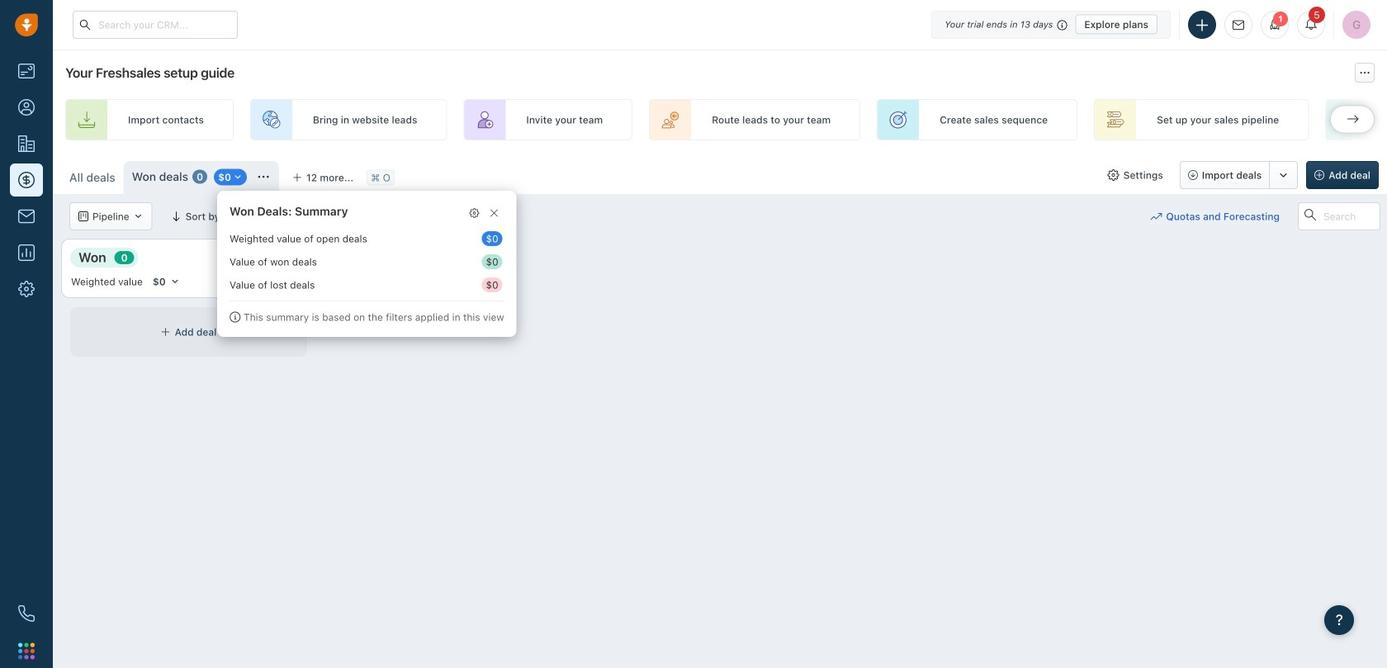 Task type: describe. For each thing, give the bounding box(es) containing it.
Search your CRM... text field
[[73, 11, 238, 39]]

send email image
[[1233, 20, 1245, 30]]



Task type: locate. For each thing, give the bounding box(es) containing it.
Search field
[[1299, 202, 1381, 231]]

dialog
[[209, 191, 517, 337]]

phone element
[[10, 597, 43, 630]]

phone image
[[18, 606, 35, 622]]

group
[[1180, 161, 1299, 189]]

freshworks switcher image
[[18, 643, 35, 660]]

container_wx8msf4aqz5i3rn1 image
[[1108, 169, 1120, 181], [258, 171, 269, 183], [233, 172, 243, 182], [301, 211, 312, 222], [1151, 211, 1163, 222], [230, 311, 241, 323]]

container_wx8msf4aqz5i3rn1 image
[[470, 208, 480, 218], [490, 208, 500, 218], [78, 211, 88, 221], [134, 211, 143, 221], [161, 327, 171, 337]]



